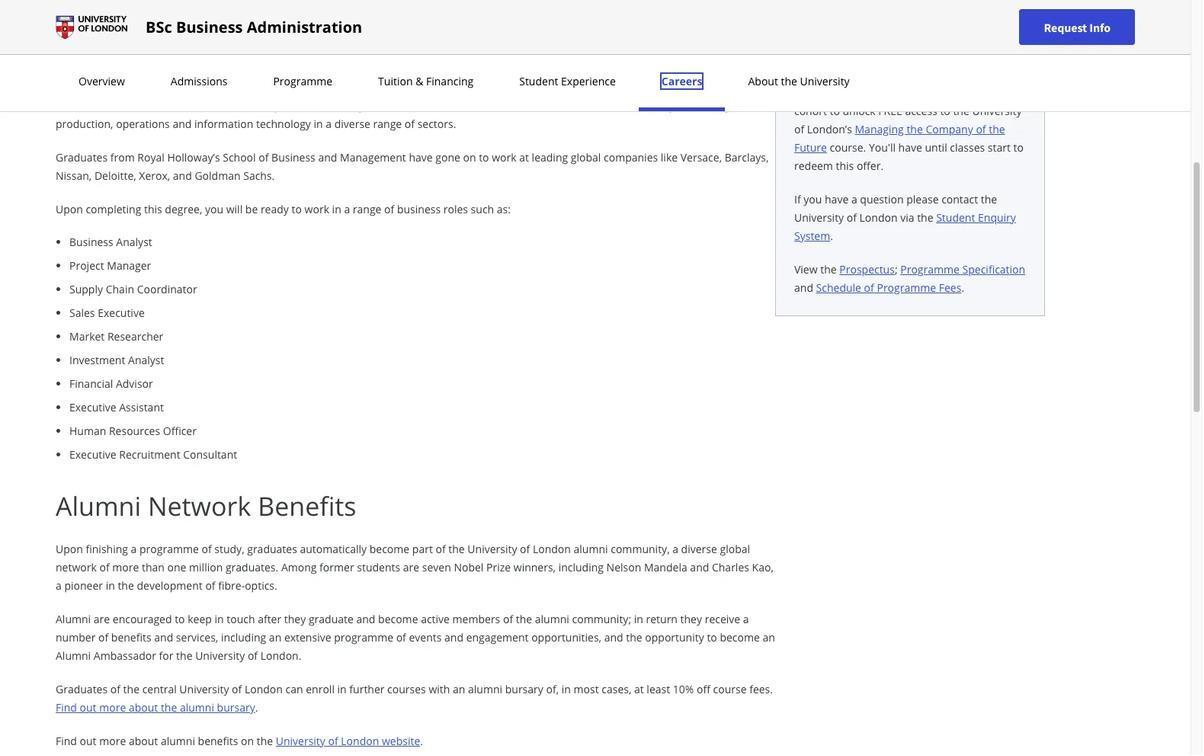 Task type: vqa. For each thing, say whether or not it's contained in the screenshot.
'OF,'
yes



Task type: describe. For each thing, give the bounding box(es) containing it.
finishing
[[86, 542, 128, 557]]

and down encouraged
[[154, 631, 173, 645]]

0 horizontal spatial work
[[305, 202, 329, 217]]

list containing business analyst
[[62, 234, 775, 463]]

graduate
[[309, 612, 354, 627]]

prospectus
[[840, 262, 895, 277]]

company
[[926, 122, 974, 136]]

diverse inside upon finishing a programme of study, graduates automatically become part of the university of london alumni community, a diverse global network of more than one million graduates. among former students are seven nobel prize winners, including nelson mandela and charles kao, a pioneer in the development of fibre-optics.
[[681, 542, 717, 557]]

of up ambassador
[[98, 631, 108, 645]]

in left the return at the right of the page
[[634, 612, 644, 627]]

student for experience
[[519, 74, 558, 88]]

become inside upon finishing a programme of study, graduates automatically become part of the university of london alumni community, a diverse global network of more than one million graduates. among former students are seven nobel prize winners, including nelson mandela and charles kao, a pioneer in the development of fibre-optics.
[[370, 542, 410, 557]]

nobel
[[454, 560, 484, 575]]

financial
[[69, 377, 113, 391]]

sales
[[69, 306, 95, 320]]

unlock
[[843, 104, 876, 118]]

programme inside upon finishing a programme of study, graduates automatically become part of the university of london alumni community, a diverse global network of more than one million graduates. among former students are seven nobel prize winners, including nelson mandela and charles kao, a pioneer in the development of fibre-optics.
[[140, 542, 199, 557]]

business analyst list item
[[69, 234, 775, 250]]

2 they from the left
[[681, 612, 702, 627]]

to left the not-
[[592, 65, 603, 79]]

0 vertical spatial programme
[[273, 74, 333, 88]]

tuition & financing
[[378, 74, 474, 88]]

2 vertical spatial programme
[[877, 281, 936, 295]]

tuition
[[378, 74, 413, 88]]

advisor
[[116, 377, 153, 391]]

until
[[925, 140, 948, 155]]

project manager list item
[[69, 258, 775, 274]]

to right ready
[[292, 202, 302, 217]]

2 vertical spatial this
[[144, 202, 162, 217]]

prize
[[486, 560, 511, 575]]

of left 'business'
[[384, 202, 394, 217]]

1 vertical spatial roles
[[444, 202, 468, 217]]

in inside upon finishing a programme of study, graduates automatically become part of the university of london alumni community, a diverse global network of more than one million graduates. among former students are seven nobel prize winners, including nelson mandela and charles kao, a pioneer in the development of fibre-optics.
[[106, 579, 115, 593]]

in right enroll at bottom
[[337, 682, 347, 697]]

companies
[[604, 150, 658, 165]]

of down "finishing"
[[99, 560, 110, 575]]

pioneer
[[64, 579, 103, 593]]

community,
[[611, 542, 670, 557]]

on inside graduates from royal holloway's school of business and management have gone on to work at leading global companies like versace, barclays, nissan, deloitte, xerox, and goldman sachs.
[[463, 150, 476, 165]]

executive recruitment consultant
[[69, 448, 237, 462]]

operations
[[116, 117, 170, 131]]

past
[[56, 98, 77, 113]]

fibre-
[[218, 579, 245, 593]]

student enquiry system link
[[795, 210, 1016, 243]]

1 vertical spatial become
[[378, 612, 418, 627]]

market researcher list item
[[69, 329, 775, 345]]

&
[[416, 74, 424, 88]]

more inside upon finishing a programme of study, graduates automatically become part of the university of london alumni community, a diverse global network of more than one million graduates. among former students are seven nobel prize winners, including nelson mandela and charles kao, a pioneer in the development of fibre-optics.
[[112, 560, 139, 575]]

bsc business administration
[[146, 16, 362, 37]]

tuition & financing link
[[374, 74, 478, 88]]

including inside 'alumni are encouraged to keep in touch after they graduate and become active members of the alumni community; in return they receive a number of benefits and services, including an extensive programme of events and engagement opportunities, and the opportunity to become an alumni ambassador for the university of london.'
[[221, 631, 266, 645]]

business
[[397, 202, 441, 217]]

after
[[258, 612, 282, 627]]

former
[[320, 560, 354, 575]]

executive for assistant
[[69, 400, 116, 415]]

2 vertical spatial become
[[720, 631, 760, 645]]

question
[[860, 192, 904, 207]]

and left small
[[484, 65, 503, 79]]

nelson
[[607, 560, 642, 575]]

accounting,
[[619, 98, 676, 113]]

resources,
[[565, 98, 616, 113]]

of left the london.
[[248, 649, 258, 663]]

degree,
[[165, 202, 202, 217]]

university inside 'alumni are encouraged to keep in touch after they graduate and become active members of the alumni community; in return they receive a number of benefits and services, including an extensive programme of events and engagement opportunities, and the opportunity to become an alumni ambassador for the university of london.'
[[195, 649, 245, 663]]

range inside the past students of this field have entered many different management roles in functions such as human resources, accounting, marketing, production, operations and information technology in a diverse range of sectors.
[[373, 117, 402, 131]]

for left careers
[[195, 65, 209, 79]]

have inside if you have a question please contact the university of london via the
[[825, 192, 849, 207]]

not-
[[605, 65, 626, 79]]

including inside upon finishing a programme of study, graduates automatically become part of the university of london alumni community, a diverse global network of more than one million graduates. among former students are seven nobel prize winners, including nelson mandela and charles kao, a pioneer in the development of fibre-optics.
[[559, 560, 604, 575]]

managing the company of the future
[[795, 122, 1005, 155]]

sachs.
[[243, 169, 275, 183]]

have inside the past students of this field have entered many different management roles in functions such as human resources, accounting, marketing, production, operations and information technology in a diverse range of sectors.
[[184, 98, 208, 113]]

in right ready
[[332, 202, 341, 217]]

are inside 'alumni are encouraged to keep in touch after they graduate and become active members of the alumni community; in return they receive a number of benefits and services, including an extensive programme of events and engagement opportunities, and the opportunity to become an alumni ambassador for the university of london.'
[[94, 612, 110, 627]]

a down management
[[344, 202, 350, 217]]

sales executive list item
[[69, 305, 775, 321]]

website
[[382, 734, 420, 749]]

the inside view the prospectus ; programme specification and schedule of programme fees .
[[821, 262, 837, 277]]

officer
[[163, 424, 197, 438]]

overview link
[[74, 74, 129, 88]]

in down different
[[314, 117, 323, 131]]

admissions
[[171, 74, 228, 88]]

london left website
[[341, 734, 379, 749]]

and down community;
[[604, 631, 623, 645]]

view
[[795, 262, 818, 277]]

executive assistant
[[69, 400, 164, 415]]

please
[[907, 192, 939, 207]]

engagement
[[466, 631, 529, 645]]

1 vertical spatial range
[[353, 202, 382, 217]]

graduates inside graduates of the central university of london can enroll in further courses with an alumni bursary of, in most cases, at least 10% off course fees. find out more about the alumni bursary .
[[56, 682, 108, 697]]

of up the winners,
[[520, 542, 530, 557]]

will inside applications for april 2024 will open in december
[[928, 34, 945, 48]]

a inside if you have a question please contact the university of london via the
[[852, 192, 858, 207]]

;
[[895, 262, 898, 277]]

part
[[412, 542, 433, 557]]

sales executive
[[69, 306, 145, 320]]

free
[[879, 104, 903, 118]]

specification
[[963, 262, 1026, 277]]

charles
[[712, 560, 750, 575]]

open
[[948, 34, 973, 48]]

and right graduate
[[356, 612, 376, 627]]

to down receive
[[707, 631, 717, 645]]

human resources officer list item
[[69, 423, 775, 439]]

of down ambassador
[[110, 682, 120, 697]]

in right of,
[[562, 682, 571, 697]]

london.
[[261, 649, 302, 663]]

submit
[[795, 85, 830, 100]]

executive recruitment consultant list item
[[69, 447, 775, 463]]

schedule of programme fees link
[[816, 281, 962, 295]]

graduates for graduates from royal holloway's school of business and management have gone on to work at leading global companies like versace, barclays, nissan, deloitte, xerox, and goldman sachs.
[[56, 150, 108, 165]]

if
[[795, 192, 801, 207]]

2023
[[991, 85, 1015, 100]]

0 horizontal spatial you
[[205, 202, 223, 217]]

business inside list item
[[69, 235, 113, 249]]

can
[[286, 682, 303, 697]]

small
[[506, 65, 532, 79]]

executive for recruitment
[[69, 448, 116, 462]]

from inside graduates from royal holloway's school of business and management have gone on to work at leading global companies like versace, barclays, nissan, deloitte, xerox, and goldman sachs.
[[110, 150, 135, 165]]

analyst for investment analyst
[[128, 353, 164, 368]]

experience
[[561, 74, 616, 88]]

of right part
[[436, 542, 446, 557]]

graduates.
[[226, 560, 279, 575]]

of inside managing the company of the future
[[976, 122, 986, 136]]

off
[[697, 682, 711, 697]]

course
[[713, 682, 747, 697]]

a up "many"
[[264, 65, 270, 79]]

enquiry
[[978, 210, 1016, 225]]

versace,
[[681, 150, 722, 165]]

2 out from the top
[[80, 734, 97, 749]]

2 about from the top
[[129, 734, 158, 749]]

to up company
[[940, 104, 951, 118]]

1 horizontal spatial be
[[245, 202, 258, 217]]

submit you application for the octboer 2023 cohort to unlock free access to the university of london's
[[795, 85, 1022, 136]]

supply chain coordinator
[[69, 282, 197, 297]]

schedule
[[816, 281, 862, 295]]

opportunity
[[645, 631, 704, 645]]

access
[[905, 104, 938, 118]]

benefits inside 'alumni are encouraged to keep in touch after they graduate and become active members of the alumni community; in return they receive a number of benefits and services, including an extensive programme of events and engagement opportunities, and the opportunity to become an alumni ambassador for the university of london.'
[[111, 631, 151, 645]]

and down holloway's
[[173, 169, 192, 183]]

1 vertical spatial benefits
[[198, 734, 238, 749]]

course. you'll have until classes start to redeem this offer.
[[795, 140, 1024, 173]]

management
[[329, 98, 395, 113]]

a inside the past students of this field have entered many different management roles in functions such as human resources, accounting, marketing, production, operations and information technology in a diverse range of sectors.
[[326, 117, 332, 131]]

investment analyst list item
[[69, 352, 775, 368]]

students inside the past students of this field have entered many different management roles in functions such as human resources, accounting, marketing, production, operations and information technology in a diverse range of sectors.
[[80, 98, 123, 113]]

to left keep
[[175, 612, 185, 627]]

and left management
[[318, 150, 337, 165]]

system
[[795, 229, 831, 243]]

different
[[283, 98, 326, 113]]

network
[[148, 489, 251, 524]]

least
[[647, 682, 670, 697]]

receive
[[705, 612, 741, 627]]

market
[[69, 329, 105, 344]]

alumni inside 'alumni are encouraged to keep in touch after they graduate and become active members of the alumni community; in return they receive a number of benefits and services, including an extensive programme of events and engagement opportunities, and the opportunity to become an alumni ambassador for the university of london.'
[[535, 612, 570, 627]]

of down enroll at bottom
[[328, 734, 338, 749]]

and down active
[[445, 631, 464, 645]]

applications
[[795, 34, 855, 48]]

to inside graduates from royal holloway's school of business and management have gone on to work at leading global companies like versace, barclays, nissan, deloitte, xerox, and goldman sachs.
[[479, 150, 489, 165]]

of left areas
[[315, 65, 325, 79]]

via
[[901, 210, 915, 225]]

for-
[[626, 65, 643, 79]]

london inside upon finishing a programme of study, graduates automatically become part of the university of london alumni community, a diverse global network of more than one million graduates. among former students are seven nobel prize winners, including nelson mandela and charles kao, a pioneer in the development of fibre-optics.
[[533, 542, 571, 557]]

offer.
[[857, 159, 884, 173]]

and inside upon finishing a programme of study, graduates automatically become part of the university of london alumni community, a diverse global network of more than one million graduates. among former students are seven nobel prize winners, including nelson mandela and charles kao, a pioneer in the development of fibre-optics.
[[690, 560, 709, 575]]

a inside 'alumni are encouraged to keep in touch after they graduate and become active members of the alumni community; in return they receive a number of benefits and services, including an extensive programme of events and engagement opportunities, and the opportunity to become an alumni ambassador for the university of london.'
[[743, 612, 749, 627]]

xerox,
[[139, 169, 170, 183]]

1 vertical spatial programme
[[901, 262, 960, 277]]

graduates
[[247, 542, 297, 557]]

million
[[189, 560, 223, 575]]

technology
[[256, 117, 311, 131]]

global inside graduates from royal holloway's school of business and management have gone on to work at leading global companies like versace, barclays, nissan, deloitte, xerox, and goldman sachs.
[[571, 150, 601, 165]]



Task type: locate. For each thing, give the bounding box(es) containing it.
0 vertical spatial benefits
[[111, 631, 151, 645]]

as
[[513, 98, 524, 113]]

organisations.
[[674, 65, 744, 79]]

0 horizontal spatial student
[[519, 74, 558, 88]]

you inside submit you application for the octboer 2023 cohort to unlock free access to the university of london's
[[833, 85, 851, 100]]

to up london's
[[830, 104, 840, 118]]

2 vertical spatial executive
[[69, 448, 116, 462]]

london's
[[807, 122, 852, 136]]

assistant
[[119, 400, 164, 415]]

a up mandela
[[673, 542, 679, 557]]

diverse inside the past students of this field have entered many different management roles in functions such as human resources, accounting, marketing, production, operations and information technology in a diverse range of sectors.
[[335, 117, 371, 131]]

become left part
[[370, 542, 410, 557]]

have inside graduates from royal holloway's school of business and management have gone on to work at leading global companies like versace, barclays, nissan, deloitte, xerox, and goldman sachs.
[[409, 150, 433, 165]]

benefits up ambassador
[[111, 631, 151, 645]]

1 they from the left
[[284, 612, 306, 627]]

0 horizontal spatial roles
[[398, 98, 423, 113]]

redeem
[[795, 159, 833, 173]]

1 vertical spatial on
[[241, 734, 254, 749]]

0 horizontal spatial business
[[69, 235, 113, 249]]

london inside graduates of the central university of london can enroll in further courses with an alumni bursary of, in most cases, at least 10% off course fees. find out more about the alumni bursary .
[[245, 682, 283, 697]]

you for if
[[804, 192, 822, 207]]

1 horizontal spatial you
[[804, 192, 822, 207]]

become up events
[[378, 612, 418, 627]]

are down pioneer
[[94, 612, 110, 627]]

0 vertical spatial are
[[403, 560, 419, 575]]

of left sectors. at top
[[405, 117, 415, 131]]

1 out from the top
[[80, 701, 97, 715]]

0 vertical spatial such
[[487, 98, 510, 113]]

nissan,
[[56, 169, 92, 183]]

2 horizontal spatial will
[[928, 34, 945, 48]]

mandela
[[644, 560, 688, 575]]

1 vertical spatial work
[[305, 202, 329, 217]]

management
[[340, 150, 406, 165]]

to right gone
[[479, 150, 489, 165]]

in up sectors. at top
[[425, 98, 435, 113]]

3 alumni from the top
[[56, 649, 91, 663]]

1 horizontal spatial diverse
[[681, 542, 717, 557]]

0 vertical spatial this
[[139, 98, 157, 113]]

alumni up find out more about alumni benefits on the university of london website .
[[180, 701, 214, 715]]

analyst inside list item
[[116, 235, 152, 249]]

0 vertical spatial find
[[56, 701, 77, 715]]

in right keep
[[215, 612, 224, 627]]

range
[[373, 117, 402, 131], [353, 202, 382, 217]]

a
[[264, 65, 270, 79], [326, 117, 332, 131], [852, 192, 858, 207], [344, 202, 350, 217], [131, 542, 137, 557], [673, 542, 679, 557], [56, 579, 62, 593], [743, 612, 749, 627]]

out inside graduates of the central university of london can enroll in further courses with an alumni bursary of, in most cases, at least 10% off course fees. find out more about the alumni bursary .
[[80, 701, 97, 715]]

seven
[[422, 560, 451, 575]]

administration
[[247, 16, 362, 37]]

view the prospectus ; programme specification and schedule of programme fees .
[[795, 262, 1026, 295]]

university down can
[[276, 734, 326, 749]]

0 vertical spatial upon
[[56, 202, 83, 217]]

have
[[184, 98, 208, 113], [899, 140, 923, 155], [409, 150, 433, 165], [825, 192, 849, 207]]

2 vertical spatial will
[[226, 202, 243, 217]]

university inside upon finishing a programme of study, graduates automatically become part of the university of london alumni community, a diverse global network of more than one million graduates. among former students are seven nobel prize winners, including nelson mandela and charles kao, a pioneer in the development of fibre-optics.
[[468, 542, 517, 557]]

0 vertical spatial roles
[[398, 98, 423, 113]]

0 horizontal spatial are
[[94, 612, 110, 627]]

benefits
[[258, 489, 357, 524]]

at inside graduates from royal holloway's school of business and management have gone on to work at leading global companies like versace, barclays, nissan, deloitte, xerox, and goldman sachs.
[[519, 150, 529, 165]]

2 upon from the top
[[56, 542, 83, 557]]

1 alumni from the top
[[56, 489, 141, 524]]

alumni right with
[[468, 682, 503, 697]]

1 horizontal spatial at
[[634, 682, 644, 697]]

students inside upon finishing a programme of study, graduates automatically become part of the university of london alumni community, a diverse global network of more than one million graduates. among former students are seven nobel prize winners, including nelson mandela and charles kao, a pioneer in the development of fibre-optics.
[[357, 560, 400, 575]]

of inside submit you application for the octboer 2023 cohort to unlock free access to the university of london's
[[795, 122, 805, 136]]

1 vertical spatial be
[[245, 202, 258, 217]]

for up the central
[[159, 649, 173, 663]]

diverse up charles
[[681, 542, 717, 557]]

info
[[1090, 19, 1111, 35]]

market researcher
[[69, 329, 163, 344]]

2 vertical spatial alumni
[[56, 649, 91, 663]]

1 horizontal spatial an
[[453, 682, 465, 697]]

alumni up the nelson
[[574, 542, 608, 557]]

2 horizontal spatial business
[[272, 150, 316, 165]]

of inside view the prospectus ; programme specification and schedule of programme fees .
[[864, 281, 874, 295]]

you
[[833, 85, 851, 100], [804, 192, 822, 207], [205, 202, 223, 217]]

of up prospectus
[[847, 210, 857, 225]]

than
[[142, 560, 165, 575]]

of down million
[[205, 579, 215, 593]]

out down find out more about the alumni bursary link
[[80, 734, 97, 749]]

1 vertical spatial diverse
[[681, 542, 717, 557]]

business inside graduates from royal holloway's school of business and management have gone on to work at leading global companies like versace, barclays, nissan, deloitte, xerox, and goldman sachs.
[[272, 150, 316, 165]]

1 horizontal spatial work
[[492, 150, 517, 165]]

profit
[[643, 65, 671, 79]]

1 vertical spatial programme
[[334, 631, 393, 645]]

alumni down find out more about the alumni bursary link
[[161, 734, 195, 749]]

executive
[[98, 306, 145, 320], [69, 400, 116, 415], [69, 448, 116, 462]]

student for enquiry
[[937, 210, 976, 225]]

alumni are encouraged to keep in touch after they graduate and become active members of the alumni community; in return they receive a number of benefits and services, including an extensive programme of events and engagement opportunities, and the opportunity to become an alumni ambassador for the university of london.
[[56, 612, 775, 663]]

london left can
[[245, 682, 283, 697]]

1 horizontal spatial business
[[176, 16, 243, 37]]

0 horizontal spatial on
[[241, 734, 254, 749]]

university down december
[[800, 74, 850, 88]]

executive down human
[[69, 448, 116, 462]]

1 vertical spatial will
[[110, 65, 127, 79]]

alumni down pioneer
[[56, 612, 91, 627]]

a left question
[[852, 192, 858, 207]]

1 vertical spatial number
[[56, 631, 96, 645]]

0 vertical spatial at
[[519, 150, 529, 165]]

1 horizontal spatial benefits
[[198, 734, 238, 749]]

1 horizontal spatial bursary
[[505, 682, 544, 697]]

2 find from the top
[[56, 734, 77, 749]]

upon inside upon finishing a programme of study, graduates automatically become part of the university of london alumni community, a diverse global network of more than one million graduates. among former students are seven nobel prize winners, including nelson mandela and charles kao, a pioneer in the development of fibre-optics.
[[56, 542, 83, 557]]

analyst up the manager
[[116, 235, 152, 249]]

of up engagement
[[503, 612, 513, 627]]

for inside submit you application for the octboer 2023 cohort to unlock free access to the university of london's
[[912, 85, 926, 100]]

career
[[56, 11, 137, 47]]

university inside if you have a question please contact the university of london via the
[[795, 210, 844, 225]]

1 graduates from the top
[[56, 65, 108, 79]]

careers
[[212, 65, 249, 79]]

0 vertical spatial bursary
[[505, 682, 544, 697]]

will
[[928, 34, 945, 48], [110, 65, 127, 79], [226, 202, 243, 217]]

1 vertical spatial find
[[56, 734, 77, 749]]

2 horizontal spatial you
[[833, 85, 851, 100]]

alumni for alumni are encouraged to keep in touch after they graduate and become active members of the alumni community; in return they receive a number of benefits and services, including an extensive programme of events and engagement opportunities, and the opportunity to become an alumni ambassador for the university of london.
[[56, 612, 91, 627]]

0 vertical spatial from
[[358, 65, 383, 79]]

of up operations
[[126, 98, 136, 113]]

are inside upon finishing a programme of study, graduates automatically become part of the university of london alumni community, a diverse global network of more than one million graduates. among former students are seven nobel prize winners, including nelson mandela and charles kao, a pioneer in the development of fibre-optics.
[[403, 560, 419, 575]]

programme down ;
[[877, 281, 936, 295]]

university up prize
[[468, 542, 517, 557]]

financial advisor list item
[[69, 376, 775, 392]]

executive down financial
[[69, 400, 116, 415]]

1 horizontal spatial students
[[357, 560, 400, 575]]

ready
[[261, 202, 289, 217]]

to inside course. you'll have until classes start to redeem this offer.
[[1014, 140, 1024, 155]]

global inside upon finishing a programme of study, graduates automatically become part of the university of london alumni community, a diverse global network of more than one million graduates. among former students are seven nobel prize winners, including nelson mandela and charles kao, a pioneer in the development of fibre-optics.
[[720, 542, 750, 557]]

to
[[592, 65, 603, 79], [830, 104, 840, 118], [940, 104, 951, 118], [1014, 140, 1024, 155], [479, 150, 489, 165], [292, 202, 302, 217], [175, 612, 185, 627], [707, 631, 717, 645]]

1 horizontal spatial on
[[463, 150, 476, 165]]

graduates down ambassador
[[56, 682, 108, 697]]

upon for upon finishing a programme of study, graduates automatically become part of the university of london alumni community, a diverse global network of more than one million graduates. among former students are seven nobel prize winners, including nelson mandela and charles kao, a pioneer in the development of fibre-optics.
[[56, 542, 83, 557]]

of up million
[[202, 542, 212, 557]]

1 vertical spatial students
[[357, 560, 400, 575]]

you right if
[[804, 192, 822, 207]]

of,
[[546, 682, 559, 697]]

1 vertical spatial at
[[634, 682, 644, 697]]

1 horizontal spatial are
[[403, 560, 419, 575]]

more down find out more about the alumni bursary link
[[99, 734, 126, 749]]

university down the services,
[[195, 649, 245, 663]]

1 vertical spatial including
[[221, 631, 266, 645]]

2 vertical spatial business
[[69, 235, 113, 249]]

leading
[[532, 150, 568, 165]]

programme inside 'alumni are encouraged to keep in touch after they graduate and become active members of the alumni community; in return they receive a number of benefits and services, including an extensive programme of events and engagement opportunities, and the opportunity to become an alumni ambassador for the university of london.'
[[334, 631, 393, 645]]

community;
[[572, 612, 631, 627]]

2 alumni from the top
[[56, 612, 91, 627]]

kao,
[[752, 560, 774, 575]]

student up 'human' on the left of page
[[519, 74, 558, 88]]

major
[[385, 65, 415, 79]]

you inside if you have a question please contact the university of london via the
[[804, 192, 822, 207]]

2 vertical spatial graduates
[[56, 682, 108, 697]]

1 vertical spatial are
[[94, 612, 110, 627]]

a right "finishing"
[[131, 542, 137, 557]]

gone
[[436, 150, 460, 165]]

become
[[370, 542, 410, 557], [378, 612, 418, 627], [720, 631, 760, 645]]

1 vertical spatial student
[[937, 210, 976, 225]]

1 horizontal spatial global
[[720, 542, 750, 557]]

alumni inside upon finishing a programme of study, graduates automatically become part of the university of london alumni community, a diverse global network of more than one million graduates. among former students are seven nobel prize winners, including nelson mandela and charles kao, a pioneer in the development of fibre-optics.
[[574, 542, 608, 557]]

3 graduates from the top
[[56, 682, 108, 697]]

1 horizontal spatial student
[[937, 210, 976, 225]]

programme link
[[269, 74, 337, 88]]

0 vertical spatial on
[[463, 150, 476, 165]]

0 vertical spatial executive
[[98, 306, 145, 320]]

admissions link
[[166, 74, 232, 88]]

1 vertical spatial analyst
[[128, 353, 164, 368]]

0 horizontal spatial programme
[[140, 542, 199, 557]]

areas
[[328, 65, 355, 79]]

upon for upon completing this degree, you will be ready to work in a range of business roles such as:
[[56, 202, 83, 217]]

an inside graduates of the central university of london can enroll in further courses with an alumni bursary of, in most cases, at least 10% off course fees. find out more about the alumni bursary .
[[453, 682, 465, 697]]

for left april
[[858, 34, 873, 48]]

be
[[130, 65, 142, 79], [245, 202, 258, 217]]

opportunities,
[[532, 631, 602, 645]]

of up 'sachs.' on the left
[[259, 150, 269, 165]]

from
[[358, 65, 383, 79], [110, 150, 135, 165]]

london down question
[[860, 210, 898, 225]]

bursary left of,
[[505, 682, 544, 697]]

0 vertical spatial business
[[176, 16, 243, 37]]

active
[[421, 612, 450, 627]]

graduates of the central university of london can enroll in further courses with an alumni bursary of, in most cases, at least 10% off course fees. find out more about the alumni bursary .
[[56, 682, 773, 715]]

you for submit
[[833, 85, 851, 100]]

university inside graduates of the central university of london can enroll in further courses with an alumni bursary of, in most cases, at least 10% off course fees. find out more about the alumni bursary .
[[179, 682, 229, 697]]

number
[[273, 65, 312, 79], [56, 631, 96, 645]]

0 vertical spatial programme
[[140, 542, 199, 557]]

0 vertical spatial student
[[519, 74, 558, 88]]

executive inside list item
[[69, 400, 116, 415]]

at left the least
[[634, 682, 644, 697]]

0 horizontal spatial they
[[284, 612, 306, 627]]

for inside 'alumni are encouraged to keep in touch after they graduate and become active members of the alumni community; in return they receive a number of benefits and services, including an extensive programme of events and engagement opportunities, and the opportunity to become an alumni ambassador for the university of london.'
[[159, 649, 173, 663]]

executive assistant list item
[[69, 400, 775, 416]]

about down the central
[[129, 701, 158, 715]]

about
[[129, 701, 158, 715], [129, 734, 158, 749]]

0 vertical spatial be
[[130, 65, 142, 79]]

applications for april 2024 will open in december
[[795, 34, 985, 66]]

from right areas
[[358, 65, 383, 79]]

of up find out more about alumni benefits on the university of london website .
[[232, 682, 242, 697]]

0 vertical spatial students
[[80, 98, 123, 113]]

upon finishing a programme of study, graduates automatically become part of the university of london alumni community, a diverse global network of more than one million graduates. among former students are seven nobel prize winners, including nelson mandela and charles kao, a pioneer in the development of fibre-optics.
[[56, 542, 774, 593]]

0 horizontal spatial will
[[110, 65, 127, 79]]

1 vertical spatial such
[[471, 202, 494, 217]]

production,
[[56, 117, 113, 131]]

1 horizontal spatial including
[[559, 560, 604, 575]]

university of london image
[[56, 15, 127, 39]]

programme
[[273, 74, 333, 88], [901, 262, 960, 277], [877, 281, 936, 295]]

work right ready
[[305, 202, 329, 217]]

0 horizontal spatial benefits
[[111, 631, 151, 645]]

range down management
[[373, 117, 402, 131]]

course.
[[830, 140, 866, 155]]

london inside if you have a question please contact the university of london via the
[[860, 210, 898, 225]]

touch
[[227, 612, 255, 627]]

students down overview link
[[80, 98, 123, 113]]

you'll
[[869, 140, 896, 155]]

contact
[[942, 192, 978, 207]]

of down prospectus
[[864, 281, 874, 295]]

goldman
[[195, 169, 241, 183]]

1 vertical spatial graduates
[[56, 150, 108, 165]]

0 vertical spatial number
[[273, 65, 312, 79]]

request info button
[[1020, 9, 1135, 45]]

past students of this field have entered many different management roles in functions such as human resources, accounting, marketing, production, operations and information technology in a diverse range of sectors.
[[56, 98, 732, 131]]

including
[[559, 560, 604, 575], [221, 631, 266, 645]]

0 vertical spatial global
[[571, 150, 601, 165]]

graduates
[[56, 65, 108, 79], [56, 150, 108, 165], [56, 682, 108, 697]]

1 find from the top
[[56, 701, 77, 715]]

for inside applications for april 2024 will open in december
[[858, 34, 873, 48]]

marketing,
[[679, 98, 732, 113]]

1 horizontal spatial number
[[273, 65, 312, 79]]

more inside graduates of the central university of london can enroll in further courses with an alumni bursary of, in most cases, at least 10% off course fees. find out more about the alumni bursary .
[[99, 701, 126, 715]]

0 horizontal spatial students
[[80, 98, 123, 113]]

analyst
[[116, 235, 152, 249], [128, 353, 164, 368]]

work inside graduates from royal holloway's school of business and management have gone on to work at leading global companies like versace, barclays, nissan, deloitte, xerox, and goldman sachs.
[[492, 150, 517, 165]]

1 vertical spatial this
[[836, 159, 854, 173]]

of left events
[[396, 631, 406, 645]]

about inside graduates of the central university of london can enroll in further courses with an alumni bursary of, in most cases, at least 10% off course fees. find out more about the alumni bursary .
[[129, 701, 158, 715]]

upon down nissan,
[[56, 202, 83, 217]]

2 horizontal spatial an
[[763, 631, 775, 645]]

to right start
[[1014, 140, 1024, 155]]

find
[[56, 701, 77, 715], [56, 734, 77, 749]]

work left leading in the top of the page
[[492, 150, 517, 165]]

winners,
[[514, 560, 556, 575]]

about the university
[[748, 74, 850, 88]]

students
[[80, 98, 123, 113], [357, 560, 400, 575]]

0 horizontal spatial an
[[269, 631, 282, 645]]

1 vertical spatial more
[[99, 701, 126, 715]]

a left pioneer
[[56, 579, 62, 593]]

barclays,
[[725, 150, 769, 165]]

have left gone
[[409, 150, 433, 165]]

such inside the past students of this field have entered many different management roles in functions such as human resources, accounting, marketing, production, operations and information technology in a diverse range of sectors.
[[487, 98, 510, 113]]

project
[[69, 258, 104, 273]]

career outcomes
[[56, 11, 268, 47]]

university of london website link
[[276, 734, 420, 749]]

1 horizontal spatial from
[[358, 65, 383, 79]]

school
[[223, 150, 256, 165]]

graduates inside graduates from royal holloway's school of business and management have gone on to work at leading global companies like versace, barclays, nissan, deloitte, xerox, and goldman sachs.
[[56, 150, 108, 165]]

1 vertical spatial business
[[272, 150, 316, 165]]

supply chain coordinator list item
[[69, 281, 775, 297]]

university inside submit you application for the octboer 2023 cohort to unlock free access to the university of london's
[[973, 104, 1022, 118]]

global right leading in the top of the page
[[571, 150, 601, 165]]

list
[[62, 234, 775, 463]]

this up operations
[[139, 98, 157, 113]]

such left as: on the left of page
[[471, 202, 494, 217]]

university
[[800, 74, 850, 88], [973, 104, 1022, 118], [795, 210, 844, 225], [468, 542, 517, 557], [195, 649, 245, 663], [179, 682, 229, 697], [276, 734, 326, 749]]

2 graduates from the top
[[56, 150, 108, 165]]

have inside course. you'll have until classes start to redeem this offer.
[[899, 140, 923, 155]]

2 vertical spatial more
[[99, 734, 126, 749]]

octboer
[[948, 85, 988, 100]]

out down ambassador
[[80, 701, 97, 715]]

such left as
[[487, 98, 510, 113]]

more down ambassador
[[99, 701, 126, 715]]

0 vertical spatial more
[[112, 560, 139, 575]]

at left leading in the top of the page
[[519, 150, 529, 165]]

for up access
[[912, 85, 926, 100]]

and inside view the prospectus ; programme specification and schedule of programme fees .
[[795, 281, 814, 295]]

0 vertical spatial graduates
[[56, 65, 108, 79]]

graduates for graduates will be equipped for careers in a number of areas from major corporations and small businesses to not-for-profit organisations.
[[56, 65, 108, 79]]

analyst inside list item
[[128, 353, 164, 368]]

financing
[[426, 74, 474, 88]]

managing the company of the future link
[[795, 122, 1005, 155]]

1 upon from the top
[[56, 202, 83, 217]]

analyst for business analyst
[[116, 235, 152, 249]]

diverse down management
[[335, 117, 371, 131]]

0 horizontal spatial number
[[56, 631, 96, 645]]

0 horizontal spatial including
[[221, 631, 266, 645]]

1 vertical spatial about
[[129, 734, 158, 749]]

0 vertical spatial diverse
[[335, 117, 371, 131]]

0 vertical spatial about
[[129, 701, 158, 715]]

roles inside the past students of this field have entered many different management roles in functions such as human resources, accounting, marketing, production, operations and information technology in a diverse range of sectors.
[[398, 98, 423, 113]]

1 horizontal spatial roles
[[444, 202, 468, 217]]

of inside if you have a question please contact the university of london via the
[[847, 210, 857, 225]]

0 horizontal spatial bursary
[[217, 701, 255, 715]]

this inside the past students of this field have entered many different management roles in functions such as human resources, accounting, marketing, production, operations and information technology in a diverse range of sectors.
[[139, 98, 157, 113]]

number inside 'alumni are encouraged to keep in touch after they graduate and become active members of the alumni community; in return they receive a number of benefits and services, including an extensive programme of events and engagement opportunities, and the opportunity to become an alumni ambassador for the university of london.'
[[56, 631, 96, 645]]

0 vertical spatial analyst
[[116, 235, 152, 249]]

graduates up past
[[56, 65, 108, 79]]

royal
[[138, 150, 165, 165]]

december
[[795, 52, 846, 66]]

will down career
[[110, 65, 127, 79]]

1 about from the top
[[129, 701, 158, 715]]

0 horizontal spatial at
[[519, 150, 529, 165]]

from up the deloitte,
[[110, 150, 135, 165]]

they up extensive
[[284, 612, 306, 627]]

business up careers
[[176, 16, 243, 37]]

this inside course. you'll have until classes start to redeem this offer.
[[836, 159, 854, 173]]

. inside view the prospectus ; programme specification and schedule of programme fees .
[[962, 281, 965, 295]]

become down receive
[[720, 631, 760, 645]]

in right careers
[[252, 65, 261, 79]]

alumni left ambassador
[[56, 649, 91, 663]]

about the university link
[[744, 74, 855, 88]]

1 horizontal spatial will
[[226, 202, 243, 217]]

programme up different
[[273, 74, 333, 88]]

1 horizontal spatial programme
[[334, 631, 393, 645]]

a right receive
[[743, 612, 749, 627]]

and down view
[[795, 281, 814, 295]]

consultant
[[183, 448, 237, 462]]

in inside applications for april 2024 will open in december
[[976, 34, 985, 48]]

. inside graduates of the central university of london can enroll in further courses with an alumni bursary of, in most cases, at least 10% off course fees. find out more about the alumni bursary .
[[255, 701, 258, 715]]

1 horizontal spatial they
[[681, 612, 702, 627]]

and inside the past students of this field have entered many different management roles in functions such as human resources, accounting, marketing, production, operations and information technology in a diverse range of sectors.
[[173, 117, 192, 131]]

find inside graduates of the central university of london can enroll in further courses with an alumni bursary of, in most cases, at least 10% off course fees. find out more about the alumni bursary .
[[56, 701, 77, 715]]

alumni for alumni network benefits
[[56, 489, 141, 524]]

in right open
[[976, 34, 985, 48]]

will down goldman
[[226, 202, 243, 217]]

of inside graduates from royal holloway's school of business and management have gone on to work at leading global companies like versace, barclays, nissan, deloitte, xerox, and goldman sachs.
[[259, 150, 269, 165]]

1 vertical spatial executive
[[69, 400, 116, 415]]

alumni up 'opportunities,'
[[535, 612, 570, 627]]

0 horizontal spatial from
[[110, 150, 135, 165]]

an right with
[[453, 682, 465, 697]]

benefits down find out more about the alumni bursary link
[[198, 734, 238, 749]]

business up project
[[69, 235, 113, 249]]

analyst down researcher
[[128, 353, 164, 368]]

businesses
[[535, 65, 590, 79]]

university up system
[[795, 210, 844, 225]]

university right the central
[[179, 682, 229, 697]]

0 vertical spatial will
[[928, 34, 945, 48]]

1 vertical spatial bursary
[[217, 701, 255, 715]]

business down "technology"
[[272, 150, 316, 165]]

coordinator
[[137, 282, 197, 297]]

at inside graduates of the central university of london can enroll in further courses with an alumni bursary of, in most cases, at least 10% off course fees. find out more about the alumni bursary .
[[634, 682, 644, 697]]

student inside student enquiry system
[[937, 210, 976, 225]]



